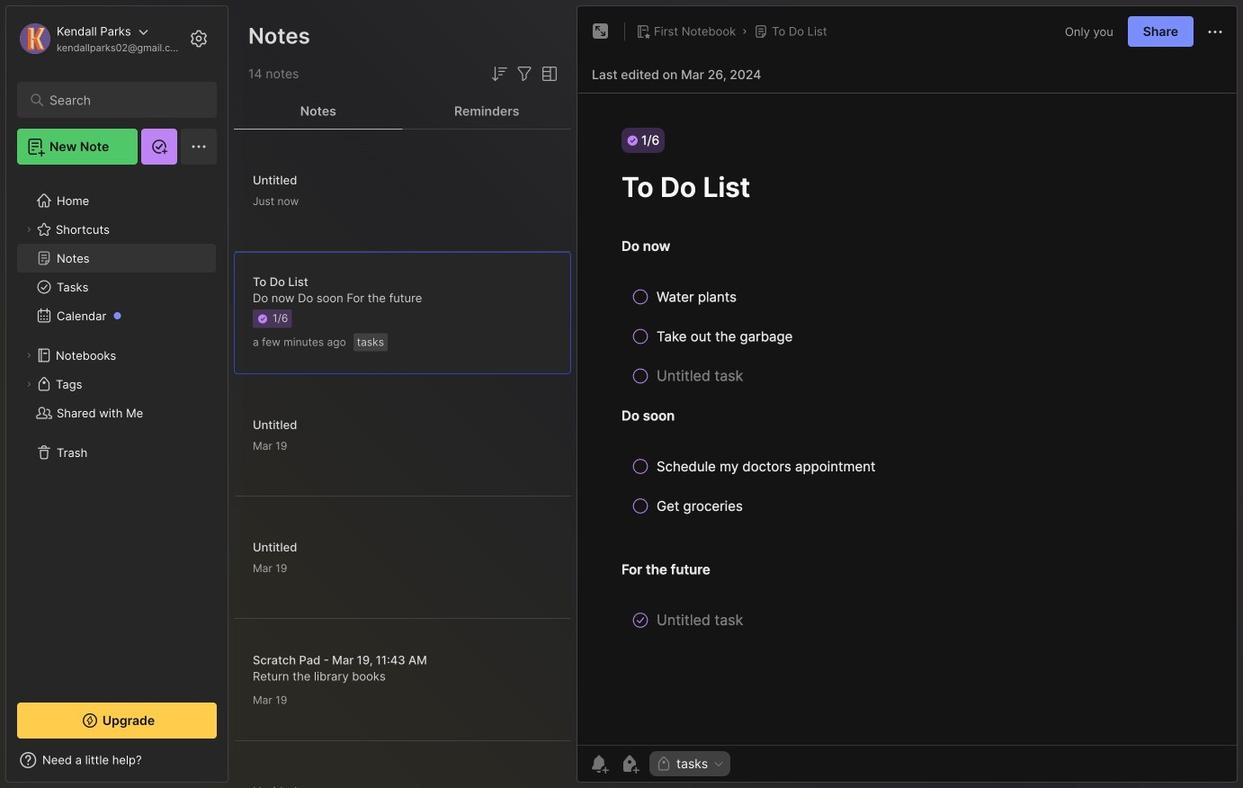 Task type: describe. For each thing, give the bounding box(es) containing it.
View options field
[[536, 63, 561, 85]]

expand tags image
[[23, 379, 34, 390]]

note window element
[[577, 5, 1238, 788]]

add filters image
[[514, 63, 536, 85]]

Add filters field
[[514, 63, 536, 85]]

expand notebooks image
[[23, 350, 34, 361]]

add a reminder image
[[589, 753, 610, 775]]

Sort options field
[[489, 63, 510, 85]]

Note Editor text field
[[578, 93, 1238, 745]]

Account field
[[17, 21, 184, 57]]

add tag image
[[619, 753, 641, 775]]

click to collapse image
[[227, 755, 241, 777]]

Search text field
[[50, 92, 193, 109]]

none search field inside main element
[[50, 89, 193, 111]]

more actions image
[[1205, 21, 1227, 43]]



Task type: vqa. For each thing, say whether or not it's contained in the screenshot.
MORE ACTIONS field
yes



Task type: locate. For each thing, give the bounding box(es) containing it.
More actions field
[[1205, 20, 1227, 43]]

WHAT'S NEW field
[[6, 746, 228, 775]]

tab list
[[234, 94, 572, 130]]

expand note image
[[590, 21, 612, 42]]

tree
[[6, 176, 228, 687]]

main element
[[0, 0, 234, 788]]

tree inside main element
[[6, 176, 228, 687]]

settings image
[[188, 28, 210, 50]]

tasks Tag actions field
[[709, 758, 726, 770]]

None search field
[[50, 89, 193, 111]]



